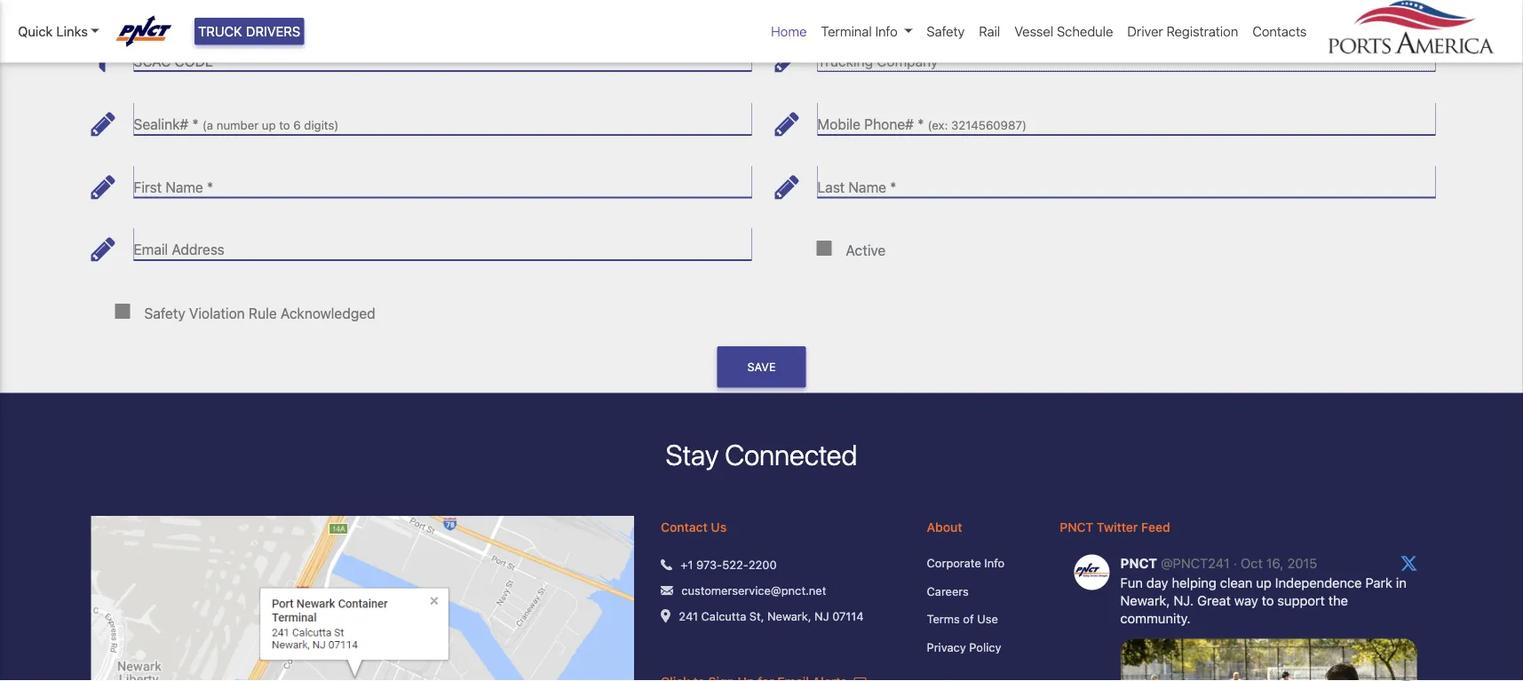 Task type: vqa. For each thing, say whether or not it's contained in the screenshot.
Twitter
yes



Task type: describe. For each thing, give the bounding box(es) containing it.
first name *
[[134, 179, 213, 195]]

address
[[172, 241, 224, 258]]

+1 973-522-2200 link
[[681, 556, 777, 573]]

trucking company *
[[817, 52, 948, 69]]

drivers
[[246, 23, 300, 39]]

Last Name * text field
[[817, 165, 1436, 197]]

pnct
[[1060, 520, 1093, 534]]

digits)
[[304, 118, 339, 132]]

contact us
[[661, 520, 727, 534]]

violation
[[189, 304, 245, 321]]

* for mobile phone# * (ex: 3214560987)
[[917, 116, 924, 133]]

vessel schedule link
[[1007, 14, 1120, 48]]

1 horizontal spatial driver
[[1127, 23, 1163, 39]]

973-
[[696, 557, 722, 571]]

+1
[[681, 557, 693, 571]]

policy
[[969, 640, 1001, 653]]

name for first
[[165, 179, 203, 195]]

rail link
[[972, 14, 1007, 48]]

terminal info link
[[814, 14, 919, 48]]

last
[[817, 179, 845, 195]]

contacts
[[1252, 23, 1307, 39]]

links
[[56, 23, 88, 39]]

(ex:
[[928, 118, 948, 132]]

Trucking Company * text field
[[817, 39, 1436, 71]]

0 horizontal spatial home
[[105, 0, 144, 17]]

3214560987)
[[951, 118, 1027, 132]]

use
[[977, 612, 998, 625]]

* for first name *
[[207, 179, 213, 195]]

terms of use link
[[927, 610, 1033, 628]]

connected
[[725, 437, 857, 471]]

number
[[216, 118, 259, 132]]

safety for safety violation rule acknowledged
[[144, 304, 185, 321]]

nj
[[814, 609, 829, 622]]

st,
[[749, 609, 764, 622]]

twitter
[[1097, 520, 1138, 534]]

safety violation rule acknowledged
[[144, 304, 375, 321]]

scac
[[134, 52, 171, 69]]

corporate info
[[927, 556, 1005, 569]]

first
[[134, 179, 162, 195]]

terminal
[[821, 23, 872, 39]]

1 vertical spatial driver registration
[[1127, 23, 1238, 39]]

name for last
[[849, 179, 886, 195]]

vessel schedule
[[1014, 23, 1113, 39]]

(a
[[202, 118, 213, 132]]

quick
[[18, 23, 53, 39]]

Email Address text field
[[134, 228, 752, 260]]

1 horizontal spatial home link
[[764, 14, 814, 48]]

scac code *
[[134, 52, 223, 69]]

0 vertical spatial driver registration
[[162, 0, 281, 17]]

schedule
[[1057, 23, 1113, 39]]

about
[[927, 520, 962, 534]]

info for corporate info
[[984, 556, 1005, 569]]

+1 973-522-2200
[[681, 557, 777, 571]]

careers
[[927, 584, 969, 597]]

email address
[[134, 241, 224, 258]]

privacy policy
[[927, 640, 1001, 653]]

save button
[[717, 346, 806, 388]]

contact
[[661, 520, 708, 534]]

phone#
[[864, 116, 914, 133]]

6
[[293, 118, 301, 132]]

terminal info
[[821, 23, 898, 39]]

trucking
[[817, 52, 873, 69]]



Task type: locate. For each thing, give the bounding box(es) containing it.
home up scac
[[105, 0, 144, 17]]

*
[[217, 52, 223, 69], [942, 52, 948, 69], [192, 116, 199, 133], [917, 116, 924, 133], [207, 179, 213, 195], [890, 179, 896, 195]]

sealink# * (a number up to 6 digits)
[[134, 116, 339, 133]]

* right code on the top of the page
[[217, 52, 223, 69]]

1 vertical spatial info
[[984, 556, 1005, 569]]

driver right schedule
[[1127, 23, 1163, 39]]

vessel
[[1014, 23, 1053, 39]]

sealink#
[[134, 116, 189, 133]]

driver
[[162, 0, 200, 17], [1127, 23, 1163, 39]]

rail
[[979, 23, 1000, 39]]

1 horizontal spatial home
[[771, 23, 807, 39]]

0 horizontal spatial name
[[165, 179, 203, 195]]

code
[[174, 52, 213, 69]]

corporate
[[927, 556, 981, 569]]

safety inside safety link
[[927, 23, 965, 39]]

1 horizontal spatial name
[[849, 179, 886, 195]]

driver registration
[[162, 0, 281, 17], [1127, 23, 1238, 39]]

1 vertical spatial safety
[[144, 304, 185, 321]]

corporate info link
[[927, 554, 1033, 572]]

0 horizontal spatial safety
[[144, 304, 185, 321]]

save
[[747, 360, 776, 373]]

1 vertical spatial registration
[[1166, 23, 1238, 39]]

home link up scac
[[105, 0, 144, 17]]

customerservice@pnct.net
[[681, 583, 826, 597]]

241
[[679, 609, 698, 622]]

terms
[[927, 612, 960, 625]]

safety left rail link
[[927, 23, 965, 39]]

1 name from the left
[[165, 179, 203, 195]]

us
[[711, 520, 727, 534]]

newark,
[[767, 609, 811, 622]]

safety left violation
[[144, 304, 185, 321]]

acknowledged
[[280, 304, 375, 321]]

truck drivers link
[[195, 18, 304, 45]]

quick links link
[[18, 21, 99, 41]]

07114
[[832, 609, 864, 622]]

home left terminal
[[771, 23, 807, 39]]

* left (a
[[192, 116, 199, 133]]

stay connected
[[666, 437, 857, 471]]

home
[[105, 0, 144, 17], [771, 23, 807, 39]]

safety
[[927, 23, 965, 39], [144, 304, 185, 321]]

info up "trucking company *"
[[875, 23, 898, 39]]

truck
[[198, 23, 242, 39]]

customerservice@pnct.net link
[[681, 581, 826, 599]]

to
[[279, 118, 290, 132]]

email
[[134, 241, 168, 258]]

1 horizontal spatial safety
[[927, 23, 965, 39]]

1 horizontal spatial info
[[984, 556, 1005, 569]]

0 vertical spatial home
[[105, 0, 144, 17]]

up
[[262, 118, 276, 132]]

info for terminal info
[[875, 23, 898, 39]]

1 horizontal spatial driver registration
[[1127, 23, 1238, 39]]

0 horizontal spatial home link
[[105, 0, 144, 17]]

241 calcutta st, newark, nj 07114
[[679, 609, 864, 622]]

0 vertical spatial safety
[[927, 23, 965, 39]]

2200
[[748, 557, 777, 571]]

rule
[[249, 304, 277, 321]]

First Name * text field
[[134, 165, 752, 197]]

company
[[877, 52, 938, 69]]

SCAC CODE * search field
[[134, 39, 752, 71]]

522-
[[722, 557, 748, 571]]

0 horizontal spatial info
[[875, 23, 898, 39]]

None text field
[[134, 102, 752, 135], [817, 102, 1436, 135], [134, 102, 752, 135], [817, 102, 1436, 135]]

0 horizontal spatial registration
[[204, 0, 281, 17]]

registration left 'contacts' on the top right of the page
[[1166, 23, 1238, 39]]

active
[[846, 242, 886, 259]]

of
[[963, 612, 974, 625]]

* right last
[[890, 179, 896, 195]]

stay
[[666, 437, 719, 471]]

feed
[[1141, 520, 1170, 534]]

safety link
[[919, 14, 972, 48]]

0 vertical spatial registration
[[204, 0, 281, 17]]

* for scac code *
[[217, 52, 223, 69]]

privacy
[[927, 640, 966, 653]]

name right first
[[165, 179, 203, 195]]

0 horizontal spatial driver
[[162, 0, 200, 17]]

1 horizontal spatial registration
[[1166, 23, 1238, 39]]

* for trucking company *
[[942, 52, 948, 69]]

driver registration link
[[1120, 14, 1245, 48]]

* for last name *
[[890, 179, 896, 195]]

* down safety link at the right
[[942, 52, 948, 69]]

calcutta
[[701, 609, 746, 622]]

careers link
[[927, 582, 1033, 600]]

0 vertical spatial info
[[875, 23, 898, 39]]

privacy policy link
[[927, 638, 1033, 656]]

0 vertical spatial driver
[[162, 0, 200, 17]]

driver up truck
[[162, 0, 200, 17]]

1 vertical spatial home
[[771, 23, 807, 39]]

home link left terminal
[[764, 14, 814, 48]]

241 calcutta st, newark, nj 07114 link
[[679, 607, 864, 625]]

name right last
[[849, 179, 886, 195]]

contacts link
[[1245, 14, 1314, 48]]

quick links
[[18, 23, 88, 39]]

* left (ex:
[[917, 116, 924, 133]]

0 horizontal spatial driver registration
[[162, 0, 281, 17]]

mobile
[[817, 116, 861, 133]]

terms of use
[[927, 612, 998, 625]]

name
[[165, 179, 203, 195], [849, 179, 886, 195]]

safety for safety
[[927, 23, 965, 39]]

registration
[[204, 0, 281, 17], [1166, 23, 1238, 39]]

registration up truck drivers link
[[204, 0, 281, 17]]

2 name from the left
[[849, 179, 886, 195]]

1 vertical spatial driver
[[1127, 23, 1163, 39]]

mobile phone# * (ex: 3214560987)
[[817, 116, 1027, 133]]

info up careers link
[[984, 556, 1005, 569]]

envelope o image
[[854, 675, 866, 681]]

last name *
[[817, 179, 896, 195]]

truck drivers
[[198, 23, 300, 39]]

pnct twitter feed
[[1060, 520, 1170, 534]]

* down (a
[[207, 179, 213, 195]]

home link
[[105, 0, 144, 17], [764, 14, 814, 48]]



